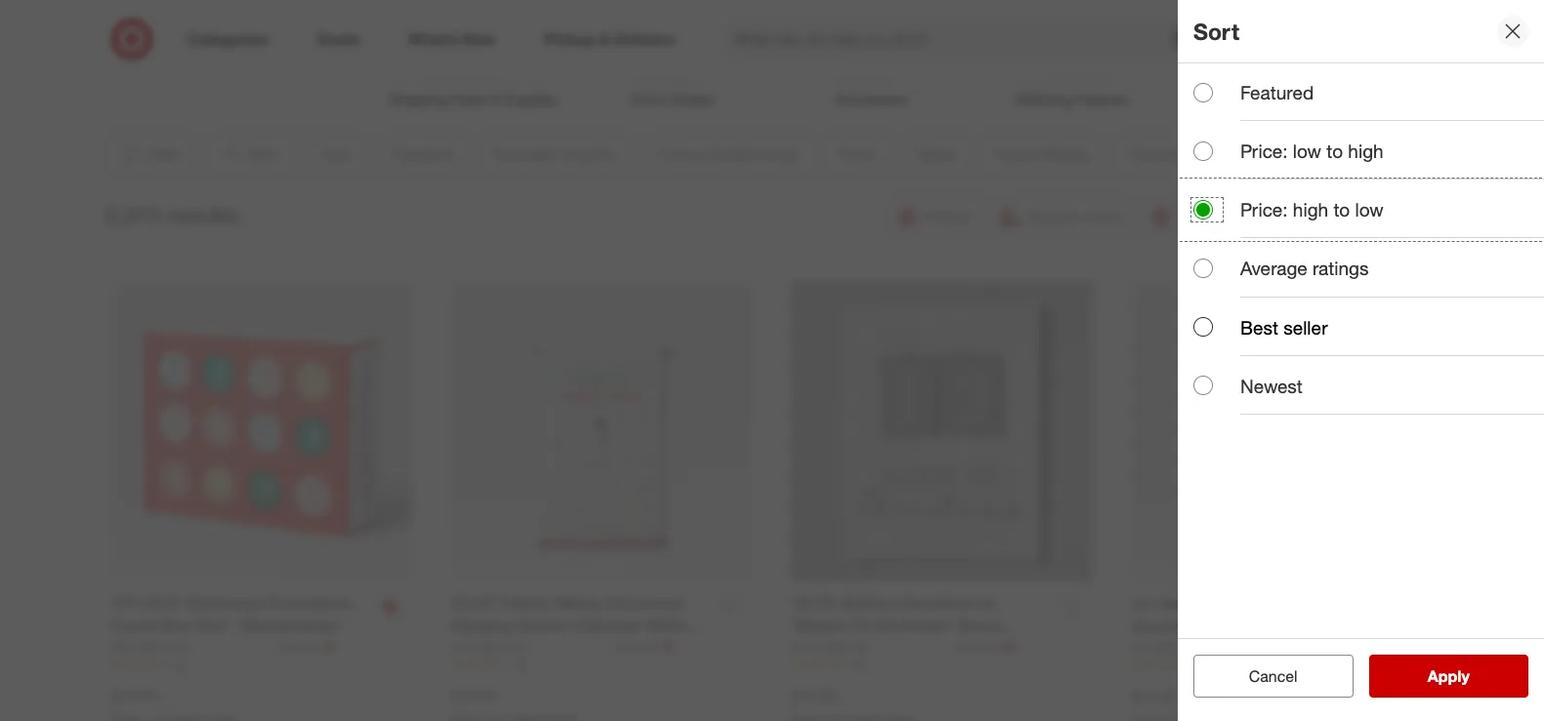 Task type: describe. For each thing, give the bounding box(es) containing it.
$15.00
[[1131, 688, 1178, 707]]

8
[[1192, 659, 1198, 674]]

10
[[512, 658, 525, 673]]

&
[[491, 91, 500, 108]]

to for low
[[1334, 199, 1350, 221]]

99
[[852, 658, 865, 673]]

wrapping
[[389, 91, 447, 108]]

to for high
[[1327, 140, 1343, 162]]

apply
[[1428, 667, 1470, 687]]

sort dialog
[[1178, 0, 1544, 722]]

18
[[172, 658, 185, 673]]

$25.00
[[791, 687, 838, 706]]

nutcrackers
[[835, 91, 909, 108]]

2,373 results
[[104, 201, 239, 228]]

matching
[[1015, 91, 1072, 108]]

price: for price: high to low
[[1241, 199, 1288, 221]]

featured
[[1241, 81, 1314, 104]]

snow
[[631, 91, 666, 108]]

sort
[[1194, 17, 1240, 45]]

matching pajamas
[[1015, 91, 1128, 108]]

seller
[[1284, 316, 1328, 339]]



Task type: vqa. For each thing, say whether or not it's contained in the screenshot.
26.38 in the left of the page
no



Task type: locate. For each thing, give the bounding box(es) containing it.
nutcrackers link
[[772, 0, 972, 109]]

cancel
[[1249, 667, 1298, 687]]

None radio
[[1194, 141, 1213, 161], [1194, 259, 1213, 278], [1194, 376, 1213, 396], [1194, 141, 1213, 161], [1194, 259, 1213, 278], [1194, 376, 1213, 396]]

globes
[[670, 91, 713, 108]]

1 vertical spatial low
[[1355, 199, 1384, 221]]

low
[[1293, 140, 1322, 162], [1355, 199, 1384, 221]]

low up price: high to low
[[1293, 140, 1322, 162]]

to
[[1327, 140, 1343, 162], [1334, 199, 1350, 221]]

8 link
[[1131, 658, 1433, 675]]

pajamas
[[1076, 91, 1128, 108]]

1 horizontal spatial low
[[1355, 199, 1384, 221]]

price: low to high
[[1241, 140, 1384, 162]]

price: for price: low to high
[[1241, 140, 1288, 162]]

cancel button
[[1194, 655, 1353, 698]]

to up price: high to low
[[1327, 140, 1343, 162]]

0 vertical spatial low
[[1293, 140, 1322, 162]]

paper
[[451, 91, 487, 108]]

10 link
[[451, 657, 752, 674]]

matching pajamas link
[[972, 0, 1171, 109]]

high
[[1348, 140, 1384, 162], [1293, 199, 1329, 221]]

0 horizontal spatial low
[[1293, 140, 1322, 162]]

newest
[[1241, 375, 1303, 397]]

price: down featured at the top
[[1241, 140, 1288, 162]]

wrapping paper & supplies link
[[373, 0, 573, 109]]

search button
[[1192, 18, 1239, 64]]

0 horizontal spatial high
[[1293, 199, 1329, 221]]

1 horizontal spatial high
[[1348, 140, 1384, 162]]

price:
[[1241, 140, 1288, 162], [1241, 199, 1288, 221]]

2 price: from the top
[[1241, 199, 1288, 221]]

low up ratings
[[1355, 199, 1384, 221]]

$10.00
[[111, 687, 158, 706], [451, 687, 498, 706]]

wrapping paper & supplies
[[389, 91, 557, 108]]

apply button
[[1369, 655, 1529, 698]]

2,373
[[104, 201, 160, 228]]

1 vertical spatial price:
[[1241, 199, 1288, 221]]

ratings
[[1313, 257, 1369, 280]]

0 vertical spatial price:
[[1241, 140, 1288, 162]]

best seller
[[1241, 316, 1328, 339]]

best
[[1241, 316, 1279, 339]]

1 $10.00 from the left
[[111, 687, 158, 706]]

average ratings
[[1241, 257, 1369, 280]]

snow globes link
[[573, 0, 772, 109]]

0 horizontal spatial $10.00
[[111, 687, 158, 706]]

price: up average
[[1241, 199, 1288, 221]]

1 vertical spatial to
[[1334, 199, 1350, 221]]

$10.00 for 18
[[111, 687, 158, 706]]

search
[[1192, 31, 1239, 50]]

1 horizontal spatial $10.00
[[451, 687, 498, 706]]

0 vertical spatial to
[[1327, 140, 1343, 162]]

99 link
[[791, 657, 1092, 674]]

results
[[166, 201, 239, 228]]

supplies
[[504, 91, 557, 108]]

None radio
[[1194, 83, 1213, 102], [1194, 200, 1213, 220], [1194, 318, 1213, 337], [1194, 83, 1213, 102], [1194, 200, 1213, 220], [1194, 318, 1213, 337]]

high up price: high to low
[[1348, 140, 1384, 162]]

high down price: low to high
[[1293, 199, 1329, 221]]

snow globes
[[631, 91, 713, 108]]

2 $10.00 from the left
[[451, 687, 498, 706]]

price: high to low
[[1241, 199, 1384, 221]]

average
[[1241, 257, 1308, 280]]

18 link
[[111, 657, 412, 674]]

1 vertical spatial high
[[1293, 199, 1329, 221]]

$10.00 for 10
[[451, 687, 498, 706]]

0 vertical spatial high
[[1348, 140, 1384, 162]]

What can we help you find? suggestions appear below search field
[[722, 18, 1205, 61]]

1 price: from the top
[[1241, 140, 1288, 162]]

to up ratings
[[1334, 199, 1350, 221]]



